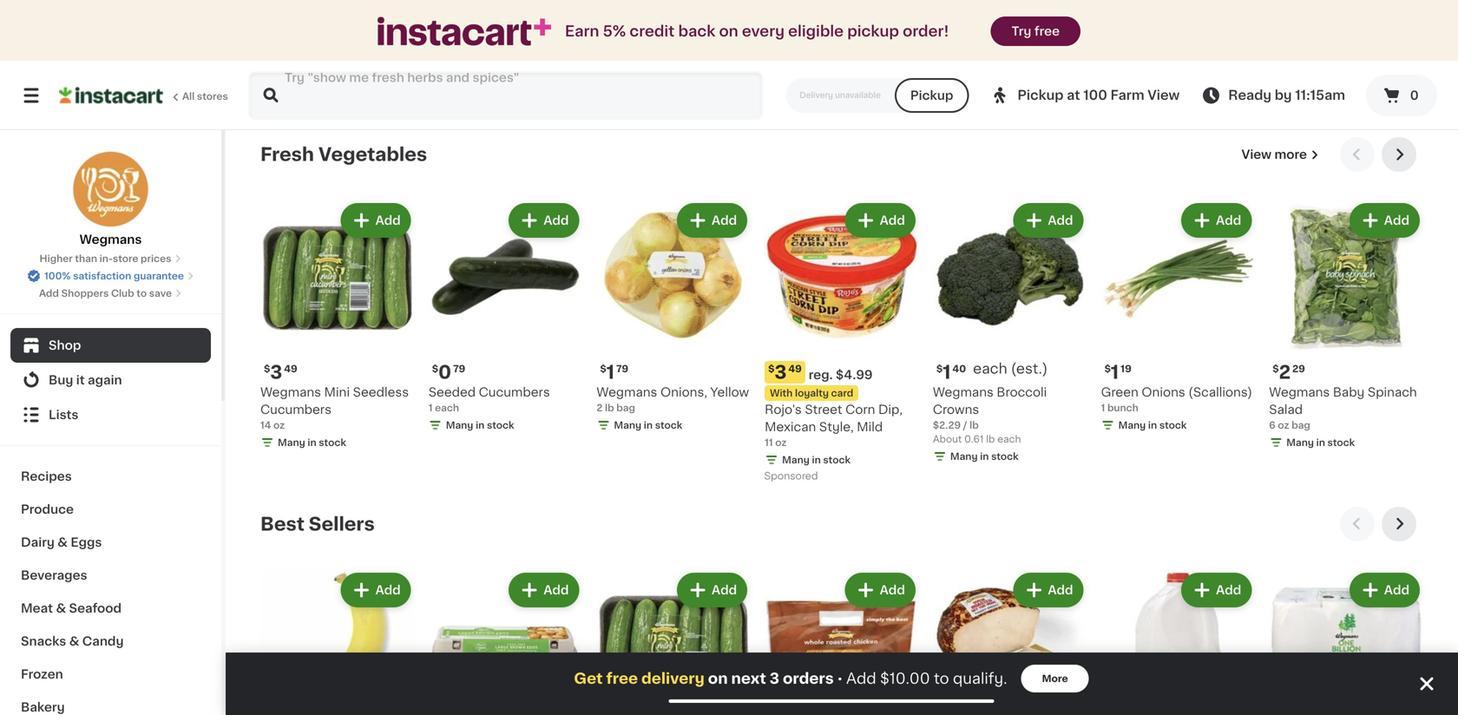Task type: describe. For each thing, give the bounding box(es) containing it.
79 for 1
[[616, 364, 629, 374]]

each (est.) for 1
[[805, 11, 880, 25]]

many in stock for 3
[[782, 455, 851, 465]]

100
[[1084, 89, 1108, 102]]

$ 1 40 each (est.)
[[937, 362, 1048, 381]]

0 vertical spatial view
[[1148, 89, 1180, 102]]

lb right 0.61
[[986, 434, 995, 444]]

buy
[[49, 374, 73, 386]]

1 inside seeded cucumbers 1 each
[[429, 403, 433, 413]]

mexican
[[765, 421, 816, 433]]

instacart logo image
[[59, 85, 163, 106]]

about inside wegmans broccoli crowns $2.29 / lb about 0.61 lb each
[[933, 434, 962, 444]]

seafood
[[69, 602, 122, 615]]

earn
[[565, 24, 599, 39]]

$1.40 each (estimated) element
[[933, 361, 1087, 384]]

bag inside wegmans baby spinach salad 6 oz bag
[[1292, 421, 1311, 430]]

lb right 0.37
[[315, 84, 324, 94]]

shoppers
[[61, 289, 109, 298]]

vegetables
[[318, 146, 427, 164]]

each inside bananas, sold by the each $0.59 / lb about 0.37 lb each
[[326, 84, 350, 94]]

many in stock down 0.37
[[278, 101, 346, 111]]

$ 2 04
[[432, 13, 465, 31]]

/ inside wegmans broccoli crowns $2.29 / lb about 0.61 lb each
[[963, 421, 967, 430]]

organic
[[429, 36, 477, 48]]

back
[[678, 24, 716, 39]]

& for dairy
[[58, 536, 68, 549]]

many in stock for cucumbers
[[446, 421, 514, 430]]

all stores
[[182, 92, 228, 101]]

many down wegmans mini seedless cucumbers 14 oz
[[278, 438, 305, 447]]

club
[[111, 289, 134, 298]]

pack
[[1101, 53, 1136, 65]]

0 horizontal spatial to
[[137, 289, 147, 298]]

order!
[[903, 24, 949, 39]]

oz inside $ 3 49 reg. $4.99 with loyalty card rojo's street corn dip, mexican style, mild 11 oz
[[775, 438, 787, 447]]

get
[[574, 671, 603, 686]]

seeded
[[429, 386, 476, 398]]

wegmans onions, yellow 2 lb bag
[[597, 386, 749, 413]]

6
[[1269, 421, 1276, 430]]

1 5 from the left
[[607, 13, 619, 31]]

sellers
[[309, 515, 375, 533]]

in down style,
[[812, 455, 821, 465]]

$ 3 49 reg. $4.99 with loyalty card rojo's street corn dip, mexican style, mild 11 oz
[[765, 363, 903, 447]]

sugar
[[829, 36, 864, 48]]

lb inside wegmans clementines, bagged 2 lb bag
[[605, 70, 614, 80]]

in down 0.61
[[980, 452, 989, 461]]

rojo's
[[765, 404, 802, 416]]

item carousel region containing fresh vegetables
[[260, 137, 1424, 493]]

$3.49
[[765, 70, 793, 80]]

pickup for pickup
[[911, 89, 954, 102]]

pickup button
[[895, 78, 969, 113]]

store
[[113, 254, 138, 263]]

2 inside wegmans onions, yellow 2 lb bag
[[597, 403, 603, 413]]

eligible
[[788, 24, 844, 39]]

earn 5% credit back on every eligible pickup order!
[[565, 24, 949, 39]]

in down 0.37
[[308, 101, 317, 111]]

each right 04
[[472, 11, 507, 25]]

yellow
[[711, 386, 749, 398]]

wegmans for wegmans baby spinach salad 6 oz bag
[[1269, 386, 1330, 398]]

product group containing 0
[[429, 200, 583, 436]]

about inside wegmans sugar bee apples $3.49 / lb about 0.42 lb each
[[765, 84, 794, 94]]

credit
[[630, 24, 675, 39]]

on inside treatment tracker modal dialog
[[708, 671, 728, 686]]

recipes
[[21, 471, 72, 483]]

1 up wegmans onions, yellow 2 lb bag
[[607, 363, 615, 381]]

dairy
[[21, 536, 55, 549]]

in right farm at top right
[[1148, 87, 1157, 97]]

lb up 2.58
[[464, 53, 474, 62]]

fresh vegetables
[[260, 146, 427, 164]]

$ for $ 5 19
[[600, 14, 607, 23]]

lb up 0.42
[[802, 70, 811, 80]]

/ inside wegmans sugar bee apples $3.49 / lb about 0.42 lb each
[[796, 70, 800, 80]]

lb up 0.61
[[970, 421, 979, 430]]

in-
[[100, 254, 113, 263]]

produce link
[[10, 493, 211, 526]]

apples
[[765, 53, 807, 65]]

item carousel region containing best sellers
[[260, 507, 1424, 715]]

100%
[[44, 271, 71, 281]]

candy
[[82, 635, 124, 648]]

many in stock down 0.61
[[950, 452, 1019, 461]]

ready
[[1229, 89, 1272, 102]]

onions,
[[661, 386, 707, 398]]

$0.79
[[429, 53, 456, 62]]

free for try
[[1035, 25, 1060, 37]]

each inside button
[[1276, 53, 1300, 62]]

wegmans broccoli crowns $2.29 / lb about 0.61 lb each
[[933, 386, 1047, 444]]

each (est.) for $
[[472, 11, 547, 25]]

street
[[805, 404, 842, 416]]

save
[[149, 289, 172, 298]]

snacks & candy link
[[10, 625, 211, 658]]

lb right 0.42
[[820, 84, 829, 94]]

to inside treatment tracker modal dialog
[[934, 671, 949, 686]]

ready by 11:15am
[[1229, 89, 1346, 102]]

more button
[[1021, 665, 1089, 693]]

recipes link
[[10, 460, 211, 493]]

lists link
[[10, 398, 211, 432]]

every
[[742, 24, 785, 39]]

next
[[731, 671, 766, 686]]

1 48
[[775, 13, 798, 31]]

at
[[1067, 89, 1080, 102]]

wegmans baby spinach salad 6 oz bag
[[1269, 386, 1417, 430]]

3 for $ 3 49
[[270, 363, 282, 381]]

bee
[[867, 36, 891, 48]]

many down pack
[[1119, 87, 1146, 97]]

many in stock for strawberries
[[950, 70, 1019, 80]]

strawberries,
[[1101, 36, 1181, 48]]

with
[[770, 388, 793, 398]]

1 sponsored badge image from the top
[[765, 97, 817, 107]]

guarantee
[[134, 271, 184, 281]]

$ for $ 2 04
[[432, 14, 438, 23]]

more
[[1275, 149, 1307, 161]]

pickup
[[847, 24, 899, 39]]

try free
[[1012, 25, 1060, 37]]

$ for $ 0 79
[[432, 364, 438, 374]]

oz inside 5 strawberries 16 oz container
[[946, 53, 957, 62]]

many down salad
[[1287, 438, 1314, 447]]

wegmans for wegmans clementines, bagged 2 lb bag
[[597, 36, 658, 48]]

$4.99
[[836, 369, 873, 381]]

0 button
[[1366, 75, 1438, 116]]

$ for $ 1 79
[[600, 364, 607, 374]]

lb right 2.58
[[484, 67, 493, 76]]

19 for 1
[[1121, 364, 1132, 374]]

again
[[88, 374, 122, 386]]

many down 0.61
[[950, 452, 978, 461]]

stores
[[197, 92, 228, 101]]

wegmans logo image
[[72, 151, 149, 227]]

treatment tracker modal dialog
[[226, 653, 1458, 715]]

add shoppers club to save link
[[39, 286, 182, 300]]

2 sponsored badge image from the top
[[765, 472, 817, 482]]

the
[[368, 36, 388, 48]]

in down seeded cucumbers 1 each
[[476, 421, 485, 430]]

$ for $ 1 40 each (est.)
[[937, 364, 943, 374]]

0.37
[[292, 84, 313, 94]]

loyalty
[[795, 388, 829, 398]]

with loyalty card price $3.49. original price $4.99. element
[[765, 361, 919, 384]]

/ inside organic bananas, bunch $0.79 / lb about 2.58 lb each many in stock
[[458, 53, 462, 62]]

0.61
[[965, 434, 984, 444]]

service type group
[[786, 78, 969, 113]]

wegmans for wegmans
[[79, 234, 142, 246]]

in down container
[[980, 70, 989, 80]]

product group containing 2
[[1269, 200, 1424, 453]]

many down 0.37
[[278, 101, 305, 111]]

$2.29
[[933, 421, 961, 430]]

add shoppers club to save
[[39, 289, 172, 298]]

11:15am
[[1295, 89, 1346, 102]]

0 inside button
[[1410, 89, 1419, 102]]

wegmans for wegmans sugar bee apples $3.49 / lb about 0.42 lb each
[[765, 36, 826, 48]]

ready by 11:15am link
[[1201, 85, 1346, 106]]

1 up green at the bottom of the page
[[1111, 363, 1119, 381]]

sold
[[319, 36, 346, 48]]

card
[[831, 388, 853, 398]]

in down wegmans baby spinach salad 6 oz bag
[[1317, 438, 1325, 447]]

about inside bananas, sold by the each $0.59 / lb about 0.37 lb each
[[260, 84, 290, 94]]

(est.) up the
[[342, 11, 379, 25]]



Task type: locate. For each thing, give the bounding box(es) containing it.
view
[[1148, 89, 1180, 102], [1242, 149, 1272, 161]]

0 vertical spatial on
[[719, 24, 739, 39]]

bananas, up the each
[[260, 36, 316, 48]]

$ up seeded
[[432, 364, 438, 374]]

1 left 40
[[943, 363, 951, 381]]

many in stock for baby
[[1287, 438, 1355, 447]]

bag down $ 1 79
[[617, 403, 635, 413]]

$ 5 19
[[600, 13, 631, 31]]

oz right 16
[[946, 53, 957, 62]]

None search field
[[248, 71, 763, 120]]

$ for $ 2 29
[[1273, 364, 1279, 374]]

lb inside wegmans onions, yellow 2 lb bag
[[605, 403, 614, 413]]

0 horizontal spatial pickup
[[911, 89, 954, 102]]

2 49 from the left
[[789, 364, 802, 374]]

$ inside $ 1 40 each (est.)
[[937, 364, 943, 374]]

48
[[784, 14, 798, 23]]

0 horizontal spatial 5
[[607, 13, 619, 31]]

best
[[260, 515, 305, 533]]

0 horizontal spatial 49
[[284, 364, 297, 374]]

0 horizontal spatial by
[[349, 36, 365, 48]]

$ 2 29
[[1273, 363, 1305, 381]]

in down wegmans onions, yellow 2 lb bag
[[644, 421, 653, 430]]

produce
[[21, 503, 74, 516]]

$ up with
[[768, 364, 775, 374]]

19 inside $ 1 19
[[1121, 364, 1132, 374]]

many
[[950, 70, 978, 80], [446, 84, 473, 94], [1119, 87, 1146, 97], [278, 101, 305, 111], [446, 421, 473, 430], [1119, 421, 1146, 430], [614, 421, 642, 430], [278, 438, 305, 447], [1287, 438, 1314, 447], [950, 452, 978, 461], [782, 455, 810, 465]]

sponsored badge image
[[765, 97, 817, 107], [765, 472, 817, 482]]

salad
[[1269, 404, 1303, 416]]

strawberries
[[933, 36, 1010, 48]]

each up ready by 11:15am at right top
[[1276, 53, 1300, 62]]

in down 2.58
[[476, 84, 485, 94]]

each (est.) inside $1.48 each (estimated) element
[[805, 11, 880, 25]]

3 up with
[[775, 363, 787, 381]]

express icon image
[[378, 17, 551, 46]]

2 vertical spatial &
[[69, 635, 79, 648]]

49 for $ 3 49 reg. $4.99 with loyalty card rojo's street corn dip, mexican style, mild 11 oz
[[789, 364, 802, 374]]

lb up 0.37
[[298, 70, 307, 80]]

1 79 from the left
[[453, 364, 465, 374]]

$ 3 49
[[264, 363, 297, 381]]

pickup
[[1018, 89, 1064, 102], [911, 89, 954, 102]]

& for snacks
[[69, 635, 79, 648]]

each right 40
[[973, 362, 1008, 376]]

0 vertical spatial 0
[[1410, 89, 1419, 102]]

each inside $ 1 40 each (est.)
[[973, 362, 1008, 376]]

many in stock down wegmans mini seedless cucumbers 14 oz
[[278, 438, 346, 447]]

many in stock for onions,
[[614, 421, 683, 430]]

$ inside $ 3 49
[[264, 364, 270, 374]]

2 5 from the left
[[943, 13, 955, 31]]

2 inside wegmans clementines, bagged 2 lb bag
[[597, 70, 603, 80]]

1 up ready by 11:15am link at the top of the page
[[1269, 53, 1273, 62]]

wegmans inside wegmans onions, yellow 2 lb bag
[[597, 386, 658, 398]]

1 vertical spatial free
[[606, 671, 638, 686]]

(est.) inside $ 1 40 each (est.)
[[1011, 362, 1048, 376]]

19 for 5
[[620, 14, 631, 23]]

$ up green at the bottom of the page
[[1105, 364, 1111, 374]]

1 inside 1 each button
[[1269, 53, 1273, 62]]

baby
[[1333, 386, 1365, 398]]

add inside treatment tracker modal dialog
[[846, 671, 876, 686]]

0 inside product group
[[438, 363, 451, 381]]

1 vertical spatial cucumbers
[[260, 404, 332, 416]]

wegmans inside wegmans mini seedless cucumbers 14 oz
[[260, 386, 321, 398]]

view left more
[[1242, 149, 1272, 161]]

2 down $ 1 79
[[597, 403, 603, 413]]

many down mexican
[[782, 455, 810, 465]]

1 vertical spatial view
[[1242, 149, 1272, 161]]

free right try
[[1035, 25, 1060, 37]]

wegmans inside wegmans clementines, bagged 2 lb bag
[[597, 36, 658, 48]]

eggs
[[71, 536, 102, 549]]

2 horizontal spatial each (est.)
[[805, 11, 880, 25]]

each right 2.58
[[495, 67, 519, 76]]

wegmans down $ 3 49
[[260, 386, 321, 398]]

0 vertical spatial 19
[[620, 14, 631, 23]]

1 vertical spatial by
[[1275, 89, 1292, 102]]

1 49 from the left
[[284, 364, 297, 374]]

many in stock down style,
[[782, 455, 851, 465]]

wegmans inside wegmans broccoli crowns $2.29 / lb about 0.61 lb each
[[933, 386, 994, 398]]

beverages
[[21, 569, 87, 582]]

1 inside green onions (scallions) 1 bunch
[[1101, 403, 1105, 413]]

0 vertical spatial item carousel region
[[260, 137, 1424, 493]]

wegmans for wegmans broccoli crowns $2.29 / lb about 0.61 lb each
[[933, 386, 994, 398]]

many inside organic bananas, bunch $0.79 / lb about 2.58 lb each many in stock
[[446, 84, 473, 94]]

0 horizontal spatial each (est.)
[[304, 11, 379, 25]]

$ 1 19
[[1105, 363, 1132, 381]]

wegmans
[[765, 36, 826, 48], [597, 36, 658, 48], [79, 234, 142, 246], [260, 386, 321, 398], [597, 386, 658, 398], [933, 386, 994, 398], [1269, 386, 1330, 398]]

1 each button
[[1269, 0, 1424, 85]]

1 horizontal spatial each (est.)
[[472, 11, 547, 25]]

79 inside $ 0 79
[[453, 364, 465, 374]]

item carousel region
[[260, 137, 1424, 493], [260, 507, 1424, 715]]

$ inside $ 5 19
[[600, 14, 607, 23]]

wegmans mini seedless cucumbers 14 oz
[[260, 386, 409, 430]]

organic bananas, bunch $0.79 / lb about 2.58 lb each many in stock
[[429, 36, 578, 94]]

(scallions)
[[1189, 386, 1253, 398]]

about down the $2.29 at bottom right
[[933, 434, 962, 444]]

(est.) inside $2.04 each (estimated) element
[[510, 11, 547, 25]]

1 each
[[1269, 53, 1300, 62]]

product group
[[765, 0, 919, 111], [260, 200, 415, 453], [429, 200, 583, 436], [597, 200, 751, 436], [765, 200, 919, 486], [933, 200, 1087, 467], [1101, 200, 1256, 436], [1269, 200, 1424, 453], [260, 569, 415, 715], [429, 569, 583, 715], [597, 569, 751, 715], [765, 569, 919, 715], [933, 569, 1087, 715], [1101, 569, 1256, 715], [1269, 569, 1424, 715]]

5 strawberries 16 oz container
[[933, 13, 1010, 62]]

$ 0 79
[[432, 363, 465, 381]]

49
[[284, 364, 297, 374], [789, 364, 802, 374]]

about down the $3.49
[[765, 84, 794, 94]]

1 vertical spatial to
[[934, 671, 949, 686]]

1 horizontal spatial 19
[[1121, 364, 1132, 374]]

$10.00
[[880, 671, 930, 686]]

on
[[719, 24, 739, 39], [708, 671, 728, 686]]

16
[[933, 53, 944, 62]]

79 inside $ 1 79
[[616, 364, 629, 374]]

cucumbers inside wegmans mini seedless cucumbers 14 oz
[[260, 404, 332, 416]]

sponsored badge image down 0.42
[[765, 97, 817, 107]]

/ inside bananas, sold by the each $0.59 / lb about 0.37 lb each
[[291, 70, 295, 80]]

1 horizontal spatial to
[[934, 671, 949, 686]]

0 vertical spatial cucumbers
[[479, 386, 550, 398]]

by inside bananas, sold by the each $0.59 / lb about 0.37 lb each
[[349, 36, 365, 48]]

free inside treatment tracker modal dialog
[[606, 671, 638, 686]]

bakery link
[[10, 691, 211, 715]]

1 horizontal spatial free
[[1035, 25, 1060, 37]]

many in stock for mini
[[278, 438, 346, 447]]

•
[[837, 672, 843, 686]]

about down $0.79
[[429, 67, 458, 76]]

5 right earn
[[607, 13, 619, 31]]

each (est.) up sugar
[[805, 11, 880, 25]]

bananas, inside organic bananas, bunch $0.79 / lb about 2.58 lb each many in stock
[[480, 36, 536, 48]]

$ inside $ 2 29
[[1273, 364, 1279, 374]]

all stores link
[[59, 71, 229, 120]]

mild
[[857, 421, 883, 433]]

dip,
[[879, 404, 903, 416]]

0 horizontal spatial bag
[[617, 403, 635, 413]]

lb left 'bag' at the left top of the page
[[605, 70, 614, 80]]

(est.) up sugar
[[843, 11, 880, 25]]

many down bunch
[[1119, 421, 1146, 430]]

wegmans up crowns
[[933, 386, 994, 398]]

bag
[[617, 403, 635, 413], [1292, 421, 1311, 430]]

each right 48
[[805, 11, 839, 25]]

2 each (est.) from the left
[[472, 11, 547, 25]]

try
[[1012, 25, 1032, 37]]

each inside wegmans broccoli crowns $2.29 / lb about 0.61 lb each
[[998, 434, 1021, 444]]

reg.
[[809, 369, 833, 381]]

1 horizontal spatial bananas,
[[480, 36, 536, 48]]

2.58
[[460, 67, 482, 76]]

1 vertical spatial item carousel region
[[260, 507, 1424, 715]]

0 horizontal spatial bananas,
[[260, 36, 316, 48]]

(est.) inside $1.48 each (estimated) element
[[843, 11, 880, 25]]

& right meat
[[56, 602, 66, 615]]

49 inside $ 3 49
[[284, 364, 297, 374]]

seeded cucumbers 1 each
[[429, 386, 550, 413]]

oz right 14 on the bottom of page
[[273, 421, 285, 430]]

$ left 04
[[432, 14, 438, 23]]

2 item carousel region from the top
[[260, 507, 1424, 715]]

0 down 1 each button
[[1410, 89, 1419, 102]]

it
[[76, 374, 85, 386]]

bananas,
[[260, 36, 316, 48], [480, 36, 536, 48]]

wegmans down $ 1 79
[[597, 386, 658, 398]]

to
[[137, 289, 147, 298], [934, 671, 949, 686]]

many down wegmans onions, yellow 2 lb bag
[[614, 421, 642, 430]]

1 horizontal spatial pickup
[[1018, 89, 1064, 102]]

frozen
[[21, 668, 63, 681]]

(est.) up broccoli
[[1011, 362, 1048, 376]]

3
[[270, 363, 282, 381], [775, 363, 787, 381], [770, 671, 780, 686]]

1 vertical spatial &
[[56, 602, 66, 615]]

1 horizontal spatial by
[[1275, 89, 1292, 102]]

2 left 04
[[438, 13, 450, 31]]

many in stock down bunch
[[1119, 421, 1187, 430]]

1 each (est.) from the left
[[304, 11, 379, 25]]

in inside organic bananas, bunch $0.79 / lb about 2.58 lb each many in stock
[[476, 84, 485, 94]]

19 inside $ 5 19
[[620, 14, 631, 23]]

/ down organic
[[458, 53, 462, 62]]

1 horizontal spatial 5
[[943, 13, 955, 31]]

oz inside wegmans baby spinach salad 6 oz bag
[[1278, 421, 1290, 430]]

beverages link
[[10, 559, 211, 592]]

1 vertical spatial 19
[[1121, 364, 1132, 374]]

pickup for pickup at 100 farm view
[[1018, 89, 1064, 102]]

each up sold
[[304, 11, 339, 25]]

49 for $ 3 49
[[284, 364, 297, 374]]

1 horizontal spatial 79
[[616, 364, 629, 374]]

crowns
[[933, 404, 979, 416]]

each inside wegmans sugar bee apples $3.49 / lb about 0.42 lb each
[[831, 84, 855, 94]]

each inside organic bananas, bunch $0.79 / lb about 2.58 lb each many in stock
[[495, 67, 519, 76]]

$ for $ 3 49
[[264, 364, 270, 374]]

1
[[775, 13, 783, 31], [1269, 53, 1273, 62], [1111, 363, 1119, 381], [607, 363, 615, 381], [943, 363, 951, 381], [429, 403, 433, 413], [1101, 403, 1105, 413]]

in down wegmans mini seedless cucumbers 14 oz
[[308, 438, 317, 447]]

wegmans for wegmans onions, yellow 2 lb bag
[[597, 386, 658, 398]]

11
[[765, 438, 773, 447]]

1 vertical spatial on
[[708, 671, 728, 686]]

1 vertical spatial sponsored badge image
[[765, 472, 817, 482]]

free right get
[[606, 671, 638, 686]]

family
[[1185, 36, 1230, 48]]

bag inside wegmans onions, yellow 2 lb bag
[[617, 403, 635, 413]]

wegmans for wegmans mini seedless cucumbers 14 oz
[[260, 386, 321, 398]]

green
[[1101, 386, 1139, 398]]

pickup down 16
[[911, 89, 954, 102]]

clementines,
[[661, 36, 741, 48]]

seedless
[[353, 386, 409, 398]]

1 inside $ 1 40 each (est.)
[[943, 363, 951, 381]]

pickup inside popup button
[[1018, 89, 1064, 102]]

many down container
[[950, 70, 978, 80]]

49 up wegmans mini seedless cucumbers 14 oz
[[284, 364, 297, 374]]

$ inside $ 1 19
[[1105, 364, 1111, 374]]

1 item carousel region from the top
[[260, 137, 1424, 493]]

79 up wegmans onions, yellow 2 lb bag
[[616, 364, 629, 374]]

0 vertical spatial to
[[137, 289, 147, 298]]

$ for $ 1 19
[[1105, 364, 1111, 374]]

0 horizontal spatial 19
[[620, 14, 631, 23]]

mini
[[324, 386, 350, 398]]

free for get
[[606, 671, 638, 686]]

79 up seeded
[[453, 364, 465, 374]]

in down the 'onions'
[[1148, 421, 1157, 430]]

0 vertical spatial bag
[[617, 403, 635, 413]]

3 right next
[[770, 671, 780, 686]]

many down seeded
[[446, 421, 473, 430]]

$ up wegmans onions, yellow 2 lb bag
[[600, 364, 607, 374]]

cucumbers inside seeded cucumbers 1 each
[[479, 386, 550, 398]]

to right $10.00
[[934, 671, 949, 686]]

2 inside $2.04 each (estimated) element
[[438, 13, 450, 31]]

0 horizontal spatial 79
[[453, 364, 465, 374]]

(est.)
[[342, 11, 379, 25], [510, 11, 547, 25], [843, 11, 880, 25], [1011, 362, 1048, 376]]

3 for $ 3 49 reg. $4.99 with loyalty card rojo's street corn dip, mexican style, mild 11 oz
[[775, 363, 787, 381]]

2
[[438, 13, 450, 31], [597, 70, 603, 80], [1279, 363, 1291, 381], [597, 403, 603, 413]]

$ inside $ 3 49 reg. $4.99 with loyalty card rojo's street corn dip, mexican style, mild 11 oz
[[768, 364, 775, 374]]

wegmans inside wegmans baby spinach salad 6 oz bag
[[1269, 386, 1330, 398]]

1 bananas, from the left
[[260, 36, 316, 48]]

3 up 14 on the bottom of page
[[270, 363, 282, 381]]

5 up strawberries
[[943, 13, 955, 31]]

wegmans up apples
[[765, 36, 826, 48]]

oz right 6
[[1278, 421, 1290, 430]]

many in stock down strawberries, family pack
[[1119, 87, 1187, 97]]

0 vertical spatial &
[[58, 536, 68, 549]]

3 each (est.) from the left
[[805, 11, 880, 25]]

to left save
[[137, 289, 147, 298]]

1 left 48
[[775, 13, 783, 31]]

by
[[349, 36, 365, 48], [1275, 89, 1292, 102]]

0 horizontal spatial cucumbers
[[260, 404, 332, 416]]

$ inside $ 1 79
[[600, 364, 607, 374]]

2 left '29'
[[1279, 363, 1291, 381]]

each (est.) up sold
[[304, 11, 379, 25]]

bag down salad
[[1292, 421, 1311, 430]]

79
[[453, 364, 465, 374], [616, 364, 629, 374]]

1 vertical spatial bag
[[1292, 421, 1311, 430]]

many in stock for onions
[[1119, 421, 1187, 430]]

3 inside $ 3 49 reg. $4.99 with loyalty card rojo's street corn dip, mexican style, mild 11 oz
[[775, 363, 787, 381]]

2 79 from the left
[[616, 364, 629, 374]]

1 horizontal spatial cucumbers
[[479, 386, 550, 398]]

& for meat
[[56, 602, 66, 615]]

wegmans inside wegmans sugar bee apples $3.49 / lb about 0.42 lb each
[[765, 36, 826, 48]]

pickup at 100 farm view
[[1018, 89, 1180, 102]]

1 inside $1.48 each (estimated) element
[[775, 13, 783, 31]]

bagged
[[597, 53, 644, 65]]

5
[[607, 13, 619, 31], [943, 13, 955, 31]]

& left candy
[[69, 635, 79, 648]]

many in stock down wegmans baby spinach salad 6 oz bag
[[1287, 438, 1355, 447]]

orders
[[783, 671, 834, 686]]

pickup left at
[[1018, 89, 1064, 102]]

0 horizontal spatial free
[[606, 671, 638, 686]]

onions
[[1142, 386, 1186, 398]]

$ left '29'
[[1273, 364, 1279, 374]]

5 inside 5 strawberries 16 oz container
[[943, 13, 955, 31]]

1 horizontal spatial view
[[1242, 149, 1272, 161]]

each inside seeded cucumbers 1 each
[[435, 403, 459, 413]]

than
[[75, 254, 97, 263]]

0 vertical spatial free
[[1035, 25, 1060, 37]]

each (est.) up organic bananas, bunch $0.79 / lb about 2.58 lb each many in stock
[[472, 11, 547, 25]]

each (est.) inside $2.04 each (estimated) element
[[472, 11, 547, 25]]

each
[[260, 53, 291, 65]]

frozen link
[[10, 658, 211, 691]]

1 down seeded
[[429, 403, 433, 413]]

1 vertical spatial 0
[[438, 363, 451, 381]]

wegmans up higher than in-store prices link
[[79, 234, 142, 246]]

2 down bagged
[[597, 70, 603, 80]]

1 horizontal spatial bag
[[1292, 421, 1311, 430]]

/ up 0.37
[[291, 70, 295, 80]]

0.42
[[796, 84, 818, 94]]

19 up green at the bottom of the page
[[1121, 364, 1132, 374]]

oz inside wegmans mini seedless cucumbers 14 oz
[[273, 421, 285, 430]]

/ up 0.42
[[796, 70, 800, 80]]

bananas, inside bananas, sold by the each $0.59 / lb about 0.37 lb each
[[260, 36, 316, 48]]

3 inside treatment tracker modal dialog
[[770, 671, 780, 686]]

meat & seafood
[[21, 602, 122, 615]]

cucumbers up 14 on the bottom of page
[[260, 404, 332, 416]]

0 horizontal spatial view
[[1148, 89, 1180, 102]]

buy it again
[[49, 374, 122, 386]]

bananas, down $2.04 each (estimated) element
[[480, 36, 536, 48]]

view more button
[[1235, 137, 1326, 172]]

40
[[953, 364, 966, 374]]

stock inside organic bananas, bunch $0.79 / lb about 2.58 lb each many in stock
[[487, 84, 514, 94]]

1 horizontal spatial 49
[[789, 364, 802, 374]]

79 for 0
[[453, 364, 465, 374]]

$ for $ 3 49 reg. $4.99 with loyalty card rojo's street corn dip, mexican style, mild 11 oz
[[768, 364, 775, 374]]

0 up seeded
[[438, 363, 451, 381]]

0 vertical spatial sponsored badge image
[[765, 97, 817, 107]]

2 bananas, from the left
[[480, 36, 536, 48]]

Search field
[[250, 73, 762, 118]]

bunch
[[539, 36, 578, 48]]

in
[[980, 70, 989, 80], [476, 84, 485, 94], [1148, 87, 1157, 97], [308, 101, 317, 111], [476, 421, 485, 430], [1148, 421, 1157, 430], [644, 421, 653, 430], [308, 438, 317, 447], [1317, 438, 1325, 447], [980, 452, 989, 461], [812, 455, 821, 465]]

pickup inside button
[[911, 89, 954, 102]]

each right 0.42
[[831, 84, 855, 94]]

$2.04 each (estimated) element
[[429, 11, 583, 33]]

1 horizontal spatial 0
[[1410, 89, 1419, 102]]

$ inside $ 2 04
[[432, 14, 438, 23]]

about inside organic bananas, bunch $0.79 / lb about 2.58 lb each many in stock
[[429, 67, 458, 76]]

49 inside $ 3 49 reg. $4.99 with loyalty card rojo's street corn dip, mexican style, mild 11 oz
[[789, 364, 802, 374]]

0 horizontal spatial 0
[[438, 363, 451, 381]]

$ inside $ 0 79
[[432, 364, 438, 374]]

& left eggs
[[58, 536, 68, 549]]

each down seeded
[[435, 403, 459, 413]]

dairy & eggs link
[[10, 526, 211, 559]]

0 vertical spatial by
[[349, 36, 365, 48]]

about
[[429, 67, 458, 76], [260, 84, 290, 94], [765, 84, 794, 94], [933, 434, 962, 444]]

wegmans sugar bee apples $3.49 / lb about 0.42 lb each
[[765, 36, 891, 94]]

$1.48 each (estimated) element
[[765, 11, 919, 33]]



Task type: vqa. For each thing, say whether or not it's contained in the screenshot.


